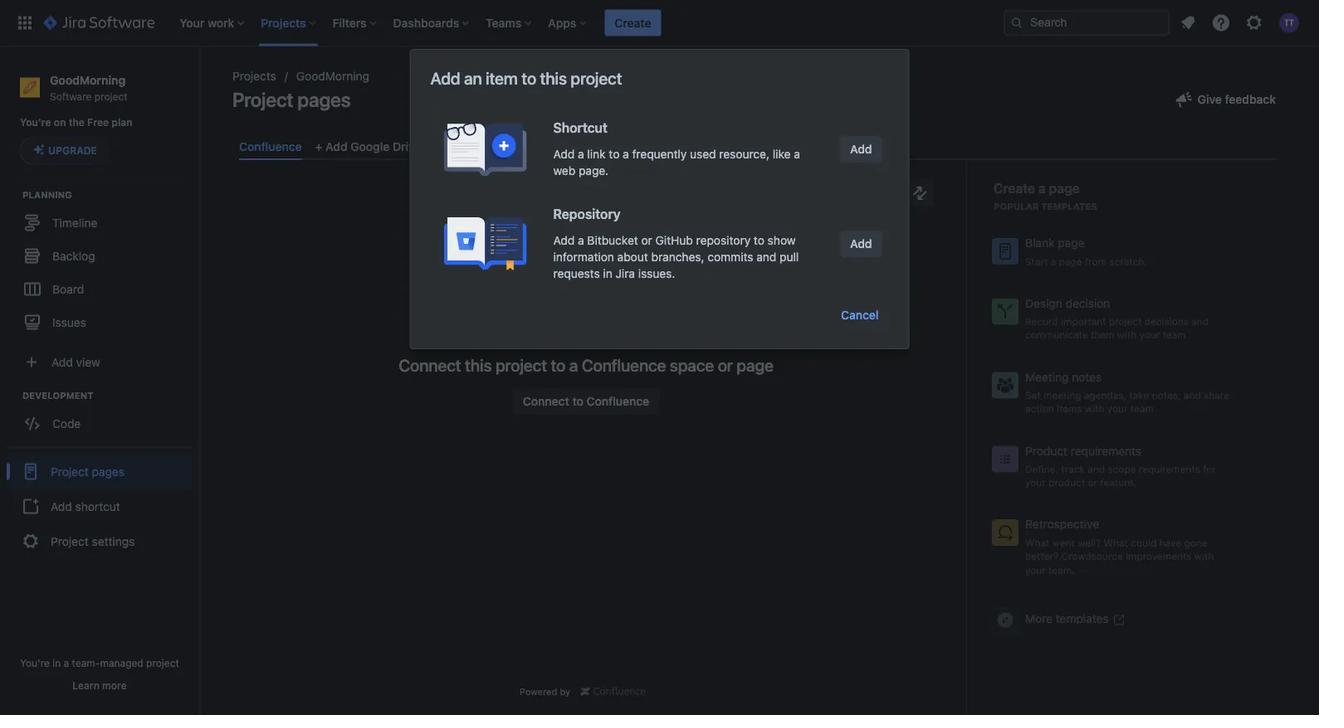 Task type: describe. For each thing, give the bounding box(es) containing it.
backlog link
[[8, 239, 191, 273]]

tab list containing confluence
[[233, 133, 1287, 160]]

+
[[315, 140, 323, 153]]

add shortcut
[[51, 500, 120, 514]]

feedback
[[1226, 93, 1277, 106]]

cancel button
[[831, 302, 889, 329]]

templates
[[1042, 202, 1098, 212]]

0 vertical spatial pages
[[298, 88, 351, 111]]

add inside the add a link to a frequently used resource, like a web page.
[[554, 147, 575, 161]]

learn
[[73, 680, 100, 692]]

to for confluence
[[551, 356, 566, 375]]

add an item to this project dialog
[[411, 50, 909, 349]]

powered by
[[520, 687, 571, 698]]

add a link to a frequently used resource, like a web page.
[[554, 147, 801, 178]]

code
[[52, 417, 81, 431]]

add a bitbucket or github repository to show information about branches, commits and pull requests in jira issues.
[[554, 234, 799, 281]]

resource,
[[720, 147, 770, 161]]

1 vertical spatial confluence
[[582, 356, 666, 375]]

pull
[[780, 250, 799, 264]]

repository
[[697, 234, 751, 248]]

you're for you're on the free plan
[[20, 117, 51, 128]]

connect to confluence
[[523, 395, 650, 409]]

add shortcut button
[[7, 490, 193, 524]]

project inside the goodmorning software project
[[95, 90, 128, 102]]

a left the link
[[578, 147, 584, 161]]

project inside dialog
[[571, 68, 622, 88]]

requests
[[554, 267, 600, 281]]

a right like
[[794, 147, 801, 161]]

upgrade
[[48, 145, 97, 156]]

0 horizontal spatial pages
[[92, 465, 125, 479]]

an
[[464, 68, 482, 88]]

add inside tab list
[[326, 140, 348, 153]]

project for the project pages link
[[51, 465, 89, 479]]

0 vertical spatial project pages
[[233, 88, 351, 111]]

information
[[554, 250, 615, 264]]

you're on the free plan
[[20, 117, 133, 128]]

project pages inside the project pages link
[[51, 465, 125, 479]]

add button for shortcut
[[841, 136, 883, 163]]

to inside button
[[573, 395, 584, 409]]

planning group
[[8, 188, 199, 344]]

backlog
[[52, 249, 95, 263]]

board
[[52, 282, 84, 296]]

web
[[554, 164, 576, 178]]

by
[[560, 687, 571, 698]]

frequently
[[632, 147, 687, 161]]

learn more
[[73, 680, 127, 692]]

create for create a page popular templates
[[994, 181, 1036, 197]]

page inside create a page popular templates
[[1050, 181, 1080, 197]]

upgrade button
[[21, 137, 110, 164]]

item
[[486, 68, 518, 88]]

add inside button
[[51, 500, 72, 514]]

and
[[757, 250, 777, 264]]

primary element
[[10, 0, 1004, 46]]

issues
[[52, 316, 86, 329]]

confluence inside button
[[587, 395, 650, 409]]

branches,
[[652, 250, 705, 264]]

page.
[[579, 164, 609, 178]]

add up cancel
[[851, 237, 873, 251]]

github
[[656, 234, 693, 248]]

connect for connect to confluence
[[523, 395, 570, 409]]

projects link
[[233, 66, 276, 86]]

jira
[[616, 267, 635, 281]]

bitbucket
[[588, 234, 639, 248]]

create for create
[[615, 16, 652, 29]]

about
[[618, 250, 649, 264]]

create banner
[[0, 0, 1320, 47]]

learn more button
[[73, 679, 127, 693]]

confluence inside tab list
[[239, 140, 302, 153]]

project for project settings link
[[51, 535, 89, 549]]

the
[[69, 117, 85, 128]]

project settings link
[[7, 524, 193, 560]]

development
[[22, 390, 93, 401]]

create button
[[605, 10, 662, 36]]

to for frequently
[[609, 147, 620, 161]]

show
[[768, 234, 796, 248]]

commits
[[708, 250, 754, 264]]

give feedback button
[[1165, 86, 1287, 113]]

connect for connect this project to a confluence space or page
[[399, 356, 461, 375]]

projects
[[233, 69, 276, 83]]

settings
[[92, 535, 135, 549]]



Task type: vqa. For each thing, say whether or not it's contained in the screenshot.
website
no



Task type: locate. For each thing, give the bounding box(es) containing it.
development group
[[8, 389, 199, 445]]

to for project
[[522, 68, 537, 88]]

to down connect this project to a confluence space or page
[[573, 395, 584, 409]]

connect this project to a confluence space or page
[[399, 356, 774, 375]]

issues link
[[8, 306, 191, 339]]

in
[[603, 267, 613, 281], [53, 658, 61, 669]]

confluence down connect this project to a confluence space or page
[[587, 395, 650, 409]]

1 horizontal spatial this
[[540, 68, 567, 88]]

page
[[1050, 181, 1080, 197], [737, 356, 774, 375]]

1 horizontal spatial create
[[994, 181, 1036, 197]]

shortcut
[[554, 120, 608, 136]]

page right space
[[737, 356, 774, 375]]

to right item
[[522, 68, 537, 88]]

0 horizontal spatial in
[[53, 658, 61, 669]]

software
[[50, 90, 92, 102]]

project settings
[[51, 535, 135, 549]]

0 vertical spatial you're
[[20, 117, 51, 128]]

1 vertical spatial page
[[737, 356, 774, 375]]

in left team-
[[53, 658, 61, 669]]

board link
[[8, 273, 191, 306]]

you're in a team-managed project
[[20, 658, 179, 669]]

add button
[[841, 136, 883, 163], [841, 231, 883, 257]]

2 you're from the top
[[20, 658, 50, 669]]

create a page popular templates
[[994, 181, 1098, 212]]

0 vertical spatial page
[[1050, 181, 1080, 197]]

goodmorning for goodmorning
[[296, 69, 370, 83]]

pages
[[298, 88, 351, 111], [92, 465, 125, 479]]

a right the link
[[623, 147, 629, 161]]

goodmorning up +
[[296, 69, 370, 83]]

project
[[233, 88, 293, 111], [51, 465, 89, 479], [51, 535, 89, 549]]

add an item to this project
[[431, 68, 622, 88]]

project up add shortcut
[[51, 465, 89, 479]]

1 add button from the top
[[841, 136, 883, 163]]

add button up cancel
[[841, 231, 883, 257]]

add right +
[[326, 140, 348, 153]]

add button right like
[[841, 136, 883, 163]]

in left jira at the top of the page
[[603, 267, 613, 281]]

team-
[[72, 658, 100, 669]]

a inside create a page popular templates
[[1039, 181, 1046, 197]]

beta
[[428, 142, 452, 153]]

0 horizontal spatial goodmorning
[[50, 73, 126, 87]]

1 vertical spatial create
[[994, 181, 1036, 197]]

1 vertical spatial connect
[[523, 395, 570, 409]]

you're left team-
[[20, 658, 50, 669]]

cancel
[[841, 309, 879, 322]]

jira software image
[[43, 13, 155, 33], [43, 13, 155, 33]]

0 horizontal spatial this
[[465, 356, 492, 375]]

project up connect to confluence
[[496, 356, 547, 375]]

give
[[1198, 93, 1223, 106]]

a up the information
[[578, 234, 584, 248]]

2 vertical spatial project
[[51, 535, 89, 549]]

goodmorning
[[296, 69, 370, 83], [50, 73, 126, 87]]

add up the information
[[554, 234, 575, 248]]

+ add google drive beta
[[315, 140, 452, 153]]

link
[[588, 147, 606, 161]]

free
[[87, 117, 109, 128]]

or
[[642, 234, 653, 248], [718, 356, 733, 375]]

project inside project settings link
[[51, 535, 89, 549]]

create
[[615, 16, 652, 29], [994, 181, 1036, 197]]

add inside add a bitbucket or github repository to show information about branches, commits and pull requests in jira issues.
[[554, 234, 575, 248]]

1 vertical spatial you're
[[20, 658, 50, 669]]

page up 'templates'
[[1050, 181, 1080, 197]]

1 vertical spatial project pages
[[51, 465, 125, 479]]

0 horizontal spatial connect
[[399, 356, 461, 375]]

connect
[[399, 356, 461, 375], [523, 395, 570, 409]]

project up shortcut
[[571, 68, 622, 88]]

or inside add a bitbucket or github repository to show information about branches, commits and pull requests in jira issues.
[[642, 234, 653, 248]]

update space or page icon image
[[910, 184, 930, 204]]

to
[[522, 68, 537, 88], [609, 147, 620, 161], [754, 234, 765, 248], [551, 356, 566, 375], [573, 395, 584, 409]]

project pages link
[[7, 454, 193, 490]]

connect inside connect to confluence button
[[523, 395, 570, 409]]

1 horizontal spatial connect
[[523, 395, 570, 409]]

powered
[[520, 687, 558, 698]]

like
[[773, 147, 791, 161]]

1 you're from the top
[[20, 117, 51, 128]]

or up the about
[[642, 234, 653, 248]]

add left an
[[431, 68, 461, 88]]

create inside button
[[615, 16, 652, 29]]

this
[[540, 68, 567, 88], [465, 356, 492, 375]]

google
[[351, 140, 390, 153]]

project down projects link at the left of the page
[[233, 88, 293, 111]]

1 horizontal spatial goodmorning
[[296, 69, 370, 83]]

2 add button from the top
[[841, 231, 883, 257]]

add button for repository
[[841, 231, 883, 257]]

goodmorning up software
[[50, 73, 126, 87]]

0 vertical spatial this
[[540, 68, 567, 88]]

confluence left +
[[239, 140, 302, 153]]

to right the link
[[609, 147, 620, 161]]

connect to confluence button
[[513, 389, 660, 416]]

project down add shortcut
[[51, 535, 89, 549]]

managed
[[100, 658, 143, 669]]

give feedback
[[1198, 93, 1277, 106]]

0 vertical spatial confluence
[[239, 140, 302, 153]]

group
[[7, 447, 193, 565]]

create inside create a page popular templates
[[994, 181, 1036, 197]]

0 horizontal spatial create
[[615, 16, 652, 29]]

a left team-
[[64, 658, 69, 669]]

project pages down projects link at the left of the page
[[233, 88, 351, 111]]

pages up add shortcut button
[[92, 465, 125, 479]]

1 horizontal spatial in
[[603, 267, 613, 281]]

drive
[[393, 140, 422, 153]]

confluence image
[[581, 686, 646, 699], [581, 686, 646, 699]]

confluence up connect to confluence
[[582, 356, 666, 375]]

1 vertical spatial pages
[[92, 465, 125, 479]]

project up plan
[[95, 90, 128, 102]]

used
[[690, 147, 716, 161]]

project pages
[[233, 88, 351, 111], [51, 465, 125, 479]]

0 horizontal spatial page
[[737, 356, 774, 375]]

add up web
[[554, 147, 575, 161]]

2 vertical spatial confluence
[[587, 395, 650, 409]]

add right like
[[851, 142, 873, 156]]

tab list
[[233, 133, 1287, 160]]

confluence
[[239, 140, 302, 153], [582, 356, 666, 375], [587, 395, 650, 409]]

more
[[102, 680, 127, 692]]

a up connect to confluence
[[570, 356, 578, 375]]

1 vertical spatial add button
[[841, 231, 883, 257]]

issues.
[[639, 267, 676, 281]]

0 vertical spatial create
[[615, 16, 652, 29]]

a
[[578, 147, 584, 161], [623, 147, 629, 161], [794, 147, 801, 161], [1039, 181, 1046, 197], [578, 234, 584, 248], [570, 356, 578, 375], [64, 658, 69, 669]]

0 horizontal spatial or
[[642, 234, 653, 248]]

to inside the add a link to a frequently used resource, like a web page.
[[609, 147, 620, 161]]

project right managed
[[146, 658, 179, 669]]

group containing project pages
[[7, 447, 193, 565]]

1 vertical spatial this
[[465, 356, 492, 375]]

or right space
[[718, 356, 733, 375]]

project inside the project pages link
[[51, 465, 89, 479]]

repository
[[554, 206, 621, 222]]

Search field
[[1004, 10, 1170, 36]]

shortcut
[[75, 500, 120, 514]]

you're for you're in a team-managed project
[[20, 658, 50, 669]]

a inside add a bitbucket or github repository to show information about branches, commits and pull requests in jira issues.
[[578, 234, 584, 248]]

1 horizontal spatial or
[[718, 356, 733, 375]]

you're
[[20, 117, 51, 128], [20, 658, 50, 669]]

goodmorning link
[[296, 66, 370, 86]]

search image
[[1011, 16, 1024, 29]]

goodmorning inside the goodmorning software project
[[50, 73, 126, 87]]

on
[[54, 117, 66, 128]]

0 vertical spatial in
[[603, 267, 613, 281]]

to up and
[[754, 234, 765, 248]]

goodmorning for goodmorning software project
[[50, 73, 126, 87]]

to inside add a bitbucket or github repository to show information about branches, commits and pull requests in jira issues.
[[754, 234, 765, 248]]

1 vertical spatial project
[[51, 465, 89, 479]]

0 vertical spatial or
[[642, 234, 653, 248]]

in inside add a bitbucket or github repository to show information about branches, commits and pull requests in jira issues.
[[603, 267, 613, 281]]

project
[[571, 68, 622, 88], [95, 90, 128, 102], [496, 356, 547, 375], [146, 658, 179, 669]]

popular
[[994, 202, 1040, 212]]

timeline
[[52, 216, 97, 230]]

a up the popular
[[1039, 181, 1046, 197]]

0 vertical spatial connect
[[399, 356, 461, 375]]

0 vertical spatial project
[[233, 88, 293, 111]]

1 horizontal spatial project pages
[[233, 88, 351, 111]]

add
[[431, 68, 461, 88], [326, 140, 348, 153], [851, 142, 873, 156], [554, 147, 575, 161], [554, 234, 575, 248], [851, 237, 873, 251], [51, 500, 72, 514]]

to up connect to confluence
[[551, 356, 566, 375]]

this inside dialog
[[540, 68, 567, 88]]

timeline link
[[8, 206, 191, 239]]

pages down goodmorning link
[[298, 88, 351, 111]]

1 vertical spatial or
[[718, 356, 733, 375]]

0 horizontal spatial project pages
[[51, 465, 125, 479]]

planning
[[22, 189, 72, 200]]

you're left on
[[20, 117, 51, 128]]

add left shortcut
[[51, 500, 72, 514]]

project pages up add shortcut
[[51, 465, 125, 479]]

code link
[[8, 407, 191, 441]]

goodmorning software project
[[50, 73, 128, 102]]

0 vertical spatial add button
[[841, 136, 883, 163]]

1 horizontal spatial page
[[1050, 181, 1080, 197]]

space
[[670, 356, 714, 375]]

plan
[[112, 117, 133, 128]]

1 vertical spatial in
[[53, 658, 61, 669]]

1 horizontal spatial pages
[[298, 88, 351, 111]]



